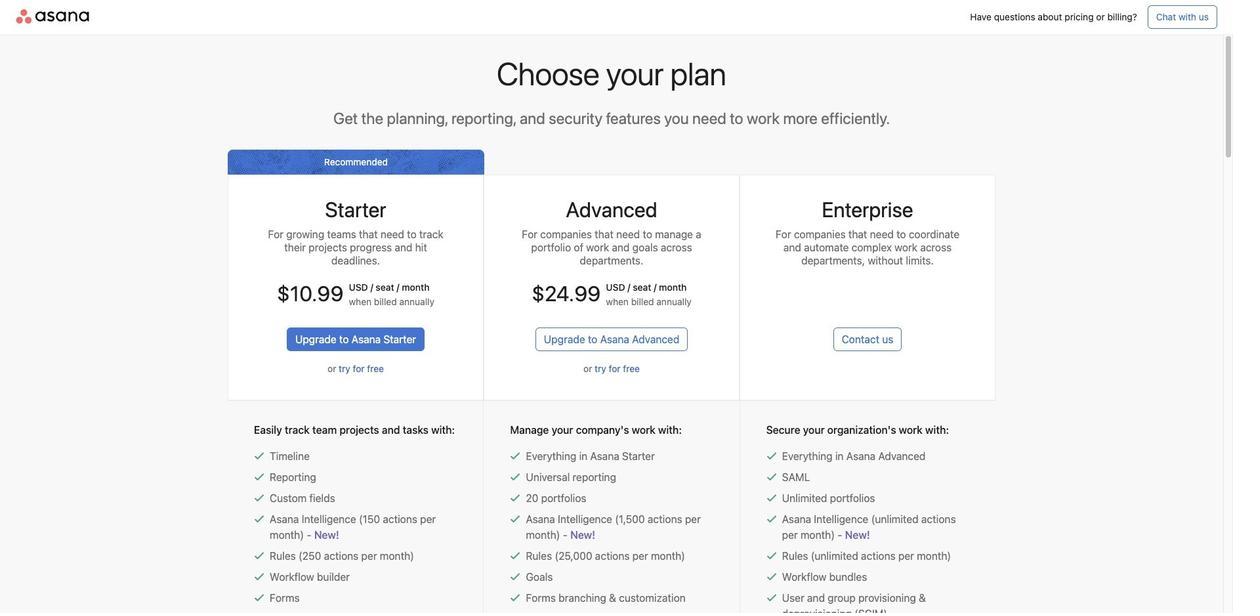 Task type: vqa. For each thing, say whether or not it's contained in the screenshot.
SEE DETAILS, MY WORKSPACE image
no



Task type: describe. For each thing, give the bounding box(es) containing it.
asana logo image
[[16, 9, 89, 23]]



